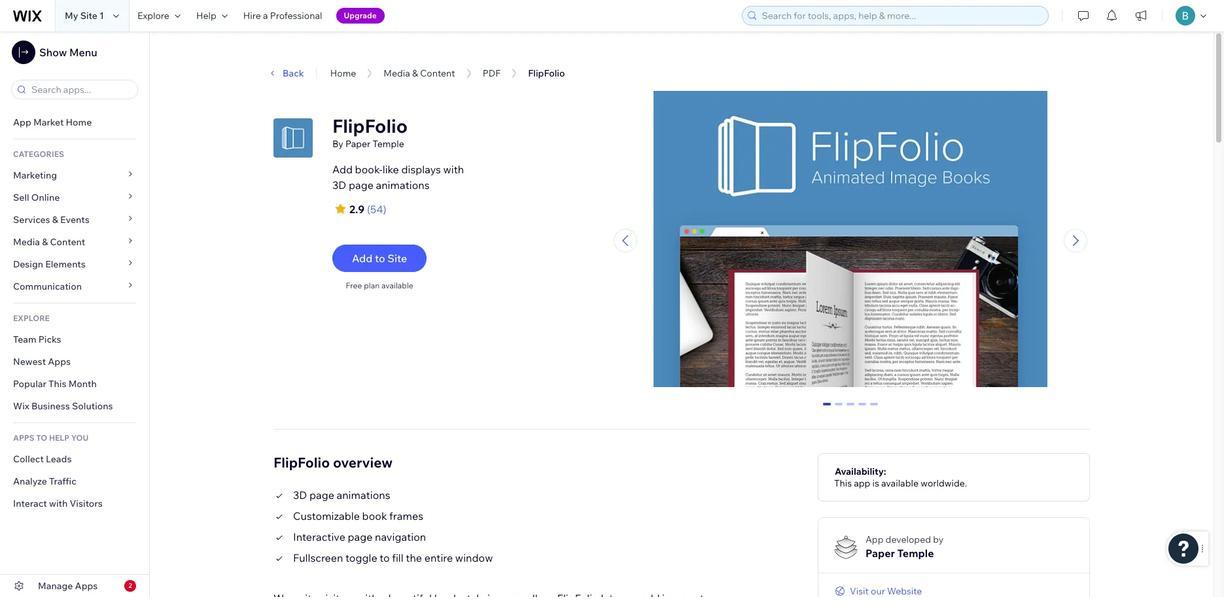 Task type: describe. For each thing, give the bounding box(es) containing it.
team picks
[[13, 334, 61, 346]]

book
[[362, 510, 387, 523]]

collect leads link
[[0, 448, 149, 470]]

)
[[383, 203, 387, 216]]

toggle
[[346, 551, 377, 564]]

app market home link
[[0, 111, 149, 133]]

design elements link
[[0, 253, 149, 275]]

to
[[36, 433, 47, 443]]

page for 3d page animations
[[309, 489, 334, 502]]

app developed by paper temple
[[866, 534, 944, 560]]

pdf
[[483, 67, 501, 79]]

flipfolio overview
[[274, 454, 393, 471]]

sell online
[[13, 192, 60, 204]]

the
[[406, 551, 422, 564]]

back
[[283, 67, 304, 79]]

apps to help you
[[13, 433, 88, 443]]

analyze
[[13, 476, 47, 488]]

elements
[[45, 258, 86, 270]]

is
[[873, 477, 879, 489]]

free
[[346, 281, 362, 291]]

flipfolio for flipfolio by paper temple
[[332, 115, 408, 137]]

explore
[[137, 10, 169, 22]]

paper inside flipfolio by paper temple
[[345, 138, 371, 150]]

interact with visitors
[[13, 498, 103, 510]]

our
[[871, 585, 885, 597]]

0 vertical spatial media & content link
[[384, 67, 455, 79]]

upgrade
[[344, 10, 377, 20]]

by
[[332, 138, 343, 150]]

0
[[824, 403, 830, 415]]

website
[[887, 585, 922, 597]]

1 horizontal spatial 2
[[848, 403, 853, 415]]

site inside button
[[388, 252, 407, 265]]

show menu
[[39, 46, 97, 59]]

2.9
[[349, 203, 365, 216]]

newest
[[13, 356, 46, 368]]

availability:
[[835, 466, 886, 477]]

explore
[[13, 313, 50, 323]]

sidebar element
[[0, 31, 150, 597]]

displays
[[401, 163, 441, 176]]

fullscreen toggle to fill the entire window
[[293, 551, 493, 564]]

sell
[[13, 192, 29, 204]]

manage apps
[[38, 580, 98, 592]]

wix business solutions
[[13, 400, 113, 412]]

business
[[31, 400, 70, 412]]

services & events link
[[0, 209, 149, 231]]

traffic
[[49, 476, 76, 488]]

design elements
[[13, 258, 86, 270]]

hire
[[243, 10, 261, 22]]

categories
[[13, 149, 64, 159]]

you
[[71, 433, 88, 443]]

interact
[[13, 498, 47, 510]]

0 horizontal spatial available
[[381, 281, 413, 291]]

temple inside the 'app developed by paper temple'
[[897, 547, 934, 560]]

(
[[367, 203, 370, 216]]

collect
[[13, 453, 44, 465]]

apps for newest apps
[[48, 356, 71, 368]]

leads
[[46, 453, 72, 465]]

add to site
[[352, 252, 407, 265]]

1 vertical spatial media & content link
[[0, 231, 149, 253]]

window
[[455, 551, 493, 564]]

developed
[[886, 534, 931, 545]]

manage
[[38, 580, 73, 592]]

visit
[[850, 585, 869, 597]]

app for app market home
[[13, 116, 31, 128]]

available inside the availability: this app is available worldwide.
[[881, 477, 919, 489]]

page for interactive page navigation
[[348, 530, 373, 544]]

0 vertical spatial home
[[330, 67, 356, 79]]

back button
[[267, 67, 304, 79]]

app market home
[[13, 116, 92, 128]]

page inside add book-like displays with 3d page animations
[[349, 179, 374, 192]]

temple inside flipfolio by paper temple
[[373, 138, 404, 150]]

communication link
[[0, 275, 149, 298]]

overview
[[333, 454, 393, 471]]

flipfolio button
[[522, 63, 572, 83]]

wix business solutions link
[[0, 395, 149, 417]]

add for add book-like displays with 3d page animations
[[332, 163, 353, 176]]

4
[[871, 403, 877, 415]]

services
[[13, 214, 50, 226]]

professional
[[270, 10, 322, 22]]

with inside sidebar element
[[49, 498, 68, 510]]

1 horizontal spatial media
[[384, 67, 410, 79]]

with inside add book-like displays with 3d page animations
[[443, 163, 464, 176]]

developed by paper temple image
[[834, 536, 858, 559]]

interactive
[[293, 530, 345, 544]]

fullscreen
[[293, 551, 343, 564]]

2.9 ( 54 )
[[349, 203, 387, 216]]

free plan available
[[346, 281, 413, 291]]

media & content inside sidebar element
[[13, 236, 85, 248]]

team picks link
[[0, 328, 149, 351]]

home inside sidebar element
[[66, 116, 92, 128]]

worldwide.
[[921, 477, 967, 489]]

1 vertical spatial animations
[[337, 489, 390, 502]]

market
[[33, 116, 64, 128]]

3
[[860, 403, 865, 415]]

apps for manage apps
[[75, 580, 98, 592]]

my
[[65, 10, 78, 22]]

hire a professional
[[243, 10, 322, 22]]

this for popular
[[48, 378, 66, 390]]

flipfolio logo image
[[274, 118, 313, 158]]

frames
[[389, 510, 423, 523]]



Task type: vqa. For each thing, say whether or not it's contained in the screenshot.
the leftmost Site
yes



Task type: locate. For each thing, give the bounding box(es) containing it.
flipfolio up 3d page animations
[[274, 454, 330, 471]]

0 vertical spatial this
[[48, 378, 66, 390]]

to inside button
[[375, 252, 385, 265]]

sell online link
[[0, 186, 149, 209]]

0 vertical spatial add
[[332, 163, 353, 176]]

&
[[412, 67, 418, 79], [52, 214, 58, 226], [42, 236, 48, 248]]

content up elements
[[50, 236, 85, 248]]

Search for tools, apps, help & more... field
[[758, 7, 1044, 25]]

popular this month
[[13, 378, 97, 390]]

0 vertical spatial 2
[[848, 403, 853, 415]]

0 horizontal spatial 2
[[128, 582, 132, 590]]

availability: this app is available worldwide.
[[834, 466, 967, 489]]

1 vertical spatial with
[[49, 498, 68, 510]]

1 vertical spatial paper
[[866, 547, 895, 560]]

1 horizontal spatial &
[[52, 214, 58, 226]]

content
[[420, 67, 455, 79], [50, 236, 85, 248]]

1 vertical spatial 3d
[[293, 489, 307, 502]]

1 horizontal spatial temple
[[897, 547, 934, 560]]

content left pdf
[[420, 67, 455, 79]]

flipfolio by paper temple
[[332, 115, 408, 150]]

1 horizontal spatial site
[[388, 252, 407, 265]]

0 vertical spatial temple
[[373, 138, 404, 150]]

1 horizontal spatial content
[[420, 67, 455, 79]]

app
[[13, 116, 31, 128], [866, 534, 884, 545]]

1 horizontal spatial paper
[[866, 547, 895, 560]]

app inside the 'app developed by paper temple'
[[866, 534, 884, 545]]

0 horizontal spatial flipfolio
[[274, 454, 330, 471]]

app right the developed by paper temple icon
[[866, 534, 884, 545]]

site up free plan available
[[388, 252, 407, 265]]

1 vertical spatial content
[[50, 236, 85, 248]]

0 vertical spatial to
[[375, 252, 385, 265]]

2 right 'manage apps'
[[128, 582, 132, 590]]

page up toggle
[[348, 530, 373, 544]]

page up customizable
[[309, 489, 334, 502]]

solutions
[[72, 400, 113, 412]]

1 vertical spatial app
[[866, 534, 884, 545]]

help button
[[188, 0, 235, 31]]

0 vertical spatial media
[[384, 67, 410, 79]]

entire
[[424, 551, 453, 564]]

add inside add book-like displays with 3d page animations
[[332, 163, 353, 176]]

my site 1
[[65, 10, 104, 22]]

help
[[49, 433, 69, 443]]

1 vertical spatial home
[[66, 116, 92, 128]]

3d up customizable
[[293, 489, 307, 502]]

wix
[[13, 400, 29, 412]]

1 vertical spatial this
[[834, 477, 852, 489]]

0 horizontal spatial apps
[[48, 356, 71, 368]]

0 horizontal spatial temple
[[373, 138, 404, 150]]

with down traffic
[[49, 498, 68, 510]]

this for availability:
[[834, 477, 852, 489]]

0 vertical spatial 1
[[99, 10, 104, 22]]

0 horizontal spatial paper
[[345, 138, 371, 150]]

0 horizontal spatial home
[[66, 116, 92, 128]]

3d inside add book-like displays with 3d page animations
[[332, 179, 346, 192]]

media & content link
[[384, 67, 455, 79], [0, 231, 149, 253]]

newest apps
[[13, 356, 71, 368]]

1 vertical spatial media
[[13, 236, 40, 248]]

add to site button
[[332, 245, 427, 272]]

this
[[48, 378, 66, 390], [834, 477, 852, 489]]

page down book-
[[349, 179, 374, 192]]

media right the 'home' link
[[384, 67, 410, 79]]

available right is
[[881, 477, 919, 489]]

communication
[[13, 281, 84, 293]]

0 horizontal spatial media & content link
[[0, 231, 149, 253]]

home right back at the top left of page
[[330, 67, 356, 79]]

media inside sidebar element
[[13, 236, 40, 248]]

2 left 3
[[848, 403, 853, 415]]

1 vertical spatial available
[[881, 477, 919, 489]]

Search apps... field
[[27, 80, 133, 99]]

paper inside the 'app developed by paper temple'
[[866, 547, 895, 560]]

temple up the like
[[373, 138, 404, 150]]

1 vertical spatial to
[[380, 551, 390, 564]]

0 vertical spatial 3d
[[332, 179, 346, 192]]

paper right by
[[345, 138, 371, 150]]

flipfolio for flipfolio
[[528, 67, 565, 79]]

add up free at the left top of the page
[[352, 252, 373, 265]]

picks
[[38, 334, 61, 346]]

app
[[854, 477, 871, 489]]

like
[[383, 163, 399, 176]]

1 vertical spatial media & content
[[13, 236, 85, 248]]

2 horizontal spatial &
[[412, 67, 418, 79]]

0 vertical spatial flipfolio
[[528, 67, 565, 79]]

apps up popular this month
[[48, 356, 71, 368]]

1
[[99, 10, 104, 22], [836, 403, 841, 415]]

2 vertical spatial &
[[42, 236, 48, 248]]

1 vertical spatial site
[[388, 252, 407, 265]]

temple down developed
[[897, 547, 934, 560]]

marketing link
[[0, 164, 149, 186]]

customizable
[[293, 510, 360, 523]]

animations inside add book-like displays with 3d page animations
[[376, 179, 430, 192]]

newest apps link
[[0, 351, 149, 373]]

to up free plan available
[[375, 252, 385, 265]]

app for app developed by paper temple
[[866, 534, 884, 545]]

app inside sidebar element
[[13, 116, 31, 128]]

0 vertical spatial app
[[13, 116, 31, 128]]

by
[[933, 534, 944, 545]]

analyze traffic
[[13, 476, 76, 488]]

add for add to site
[[352, 252, 373, 265]]

1 vertical spatial temple
[[897, 547, 934, 560]]

show
[[39, 46, 67, 59]]

0 horizontal spatial this
[[48, 378, 66, 390]]

animations
[[376, 179, 430, 192], [337, 489, 390, 502]]

0 horizontal spatial 1
[[99, 10, 104, 22]]

0 horizontal spatial media & content
[[13, 236, 85, 248]]

0 horizontal spatial content
[[50, 236, 85, 248]]

1 vertical spatial add
[[352, 252, 373, 265]]

3d down by
[[332, 179, 346, 192]]

2 vertical spatial page
[[348, 530, 373, 544]]

book-
[[355, 163, 383, 176]]

0 vertical spatial apps
[[48, 356, 71, 368]]

2 vertical spatial flipfolio
[[274, 454, 330, 471]]

0 horizontal spatial media
[[13, 236, 40, 248]]

home right market
[[66, 116, 92, 128]]

available
[[381, 281, 413, 291], [881, 477, 919, 489]]

1 horizontal spatial 1
[[836, 403, 841, 415]]

events
[[60, 214, 89, 226]]

fill
[[392, 551, 404, 564]]

add down by
[[332, 163, 353, 176]]

flipfolio preview 0 image
[[654, 91, 1048, 394]]

show menu button
[[12, 41, 97, 64]]

1 horizontal spatial home
[[330, 67, 356, 79]]

visit our website link
[[834, 585, 922, 597]]

animations down the like
[[376, 179, 430, 192]]

1 vertical spatial 2
[[128, 582, 132, 590]]

design
[[13, 258, 43, 270]]

popular this month link
[[0, 373, 149, 395]]

1 horizontal spatial app
[[866, 534, 884, 545]]

& inside "link"
[[52, 214, 58, 226]]

with
[[443, 163, 464, 176], [49, 498, 68, 510]]

1 vertical spatial apps
[[75, 580, 98, 592]]

flipfolio right pdf
[[528, 67, 565, 79]]

1 horizontal spatial this
[[834, 477, 852, 489]]

this up wix business solutions
[[48, 378, 66, 390]]

home
[[330, 67, 356, 79], [66, 116, 92, 128]]

0 vertical spatial site
[[80, 10, 97, 22]]

0 vertical spatial available
[[381, 281, 413, 291]]

with right displays
[[443, 163, 464, 176]]

2 inside sidebar element
[[128, 582, 132, 590]]

media up design
[[13, 236, 40, 248]]

0 vertical spatial media & content
[[384, 67, 455, 79]]

0 horizontal spatial app
[[13, 116, 31, 128]]

interact with visitors link
[[0, 493, 149, 515]]

1 right 0
[[836, 403, 841, 415]]

1 right my
[[99, 10, 104, 22]]

0 vertical spatial with
[[443, 163, 464, 176]]

this left app
[[834, 477, 852, 489]]

site
[[80, 10, 97, 22], [388, 252, 407, 265]]

app left market
[[13, 116, 31, 128]]

visit our website
[[850, 585, 922, 597]]

customizable book frames
[[293, 510, 423, 523]]

0 vertical spatial animations
[[376, 179, 430, 192]]

flipfolio for flipfolio overview
[[274, 454, 330, 471]]

a
[[263, 10, 268, 22]]

1 horizontal spatial 3d
[[332, 179, 346, 192]]

content inside sidebar element
[[50, 236, 85, 248]]

0 horizontal spatial &
[[42, 236, 48, 248]]

flipfolio up by
[[332, 115, 408, 137]]

2 horizontal spatial flipfolio
[[528, 67, 565, 79]]

1 horizontal spatial media & content link
[[384, 67, 455, 79]]

this inside the availability: this app is available worldwide.
[[834, 477, 852, 489]]

team
[[13, 334, 36, 346]]

1 horizontal spatial apps
[[75, 580, 98, 592]]

0 horizontal spatial site
[[80, 10, 97, 22]]

0 vertical spatial page
[[349, 179, 374, 192]]

1 horizontal spatial with
[[443, 163, 464, 176]]

0 vertical spatial content
[[420, 67, 455, 79]]

menu
[[69, 46, 97, 59]]

1 vertical spatial page
[[309, 489, 334, 502]]

upgrade button
[[336, 8, 385, 24]]

1 vertical spatial flipfolio
[[332, 115, 408, 137]]

flipfolio inside "button"
[[528, 67, 565, 79]]

interactive page navigation
[[293, 530, 426, 544]]

help
[[196, 10, 216, 22]]

0 vertical spatial &
[[412, 67, 418, 79]]

apps right manage
[[75, 580, 98, 592]]

0 horizontal spatial 3d
[[293, 489, 307, 502]]

add
[[332, 163, 353, 176], [352, 252, 373, 265]]

1 horizontal spatial flipfolio
[[332, 115, 408, 137]]

home link
[[330, 67, 356, 79]]

0 vertical spatial paper
[[345, 138, 371, 150]]

1 vertical spatial 1
[[836, 403, 841, 415]]

flipfolio
[[528, 67, 565, 79], [332, 115, 408, 137], [274, 454, 330, 471]]

site right my
[[80, 10, 97, 22]]

1 horizontal spatial media & content
[[384, 67, 455, 79]]

1 horizontal spatial available
[[881, 477, 919, 489]]

animations up customizable book frames
[[337, 489, 390, 502]]

0 horizontal spatial with
[[49, 498, 68, 510]]

services & events
[[13, 214, 89, 226]]

1 vertical spatial &
[[52, 214, 58, 226]]

this inside sidebar element
[[48, 378, 66, 390]]

available right plan
[[381, 281, 413, 291]]

add inside button
[[352, 252, 373, 265]]

plan
[[364, 281, 380, 291]]

to left fill
[[380, 551, 390, 564]]

0 1 2 3 4
[[824, 403, 877, 415]]

paper down developed
[[866, 547, 895, 560]]



